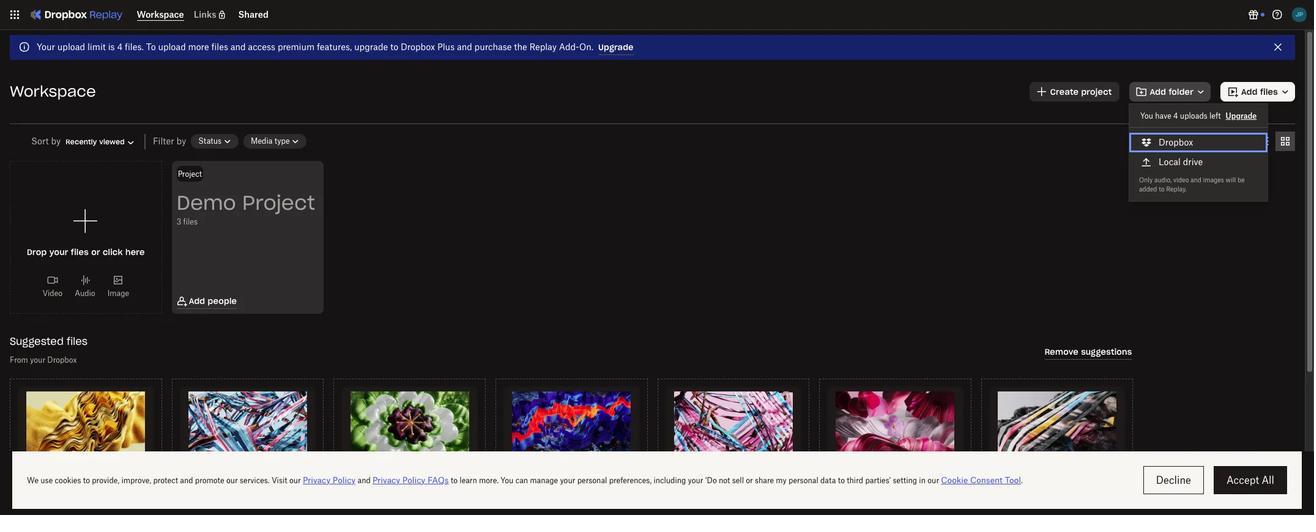 Task type: describe. For each thing, give the bounding box(es) containing it.
0 vertical spatial workspace
[[137, 9, 184, 20]]

be
[[1238, 176, 1245, 184]]

audio,
[[1155, 176, 1172, 184]]

demo project 3 files
[[177, 190, 315, 227]]

to inside only audio, video and images will be added to replay.
[[1159, 185, 1165, 193]]

upgrade
[[354, 42, 388, 52]]

shared
[[238, 9, 269, 20]]

to
[[146, 42, 156, 52]]

images
[[1204, 176, 1225, 184]]

your upload limit is 4 files. to upload more files and access premium features, upgrade to dropbox plus and purchase the replay add-on. alert
[[10, 35, 1296, 60]]

have
[[1156, 111, 1172, 121]]

upgrade
[[1226, 111, 1258, 121]]

filter by
[[153, 136, 186, 146]]

on.
[[579, 42, 594, 52]]

plus
[[438, 42, 455, 52]]

uploads
[[1181, 111, 1208, 121]]

replay logo - go to homepage image
[[24, 5, 127, 24]]

video
[[1174, 176, 1190, 184]]

menu containing dropbox
[[1130, 104, 1269, 201]]

to inside alert
[[390, 42, 399, 52]]

the
[[514, 42, 527, 52]]

tile view image
[[1279, 134, 1293, 149]]

links
[[194, 9, 216, 20]]

replay
[[530, 42, 557, 52]]

replay.
[[1167, 185, 1187, 193]]

sort
[[31, 136, 49, 146]]

files.
[[125, 42, 144, 52]]

4 inside alert
[[117, 42, 123, 52]]

you have 4 uploads left upgrade
[[1141, 111, 1258, 121]]

filter
[[153, 136, 174, 146]]

more
[[188, 42, 209, 52]]

is
[[108, 42, 115, 52]]

1 vertical spatial 4
[[1174, 111, 1179, 121]]



Task type: locate. For each thing, give the bounding box(es) containing it.
list view image
[[1258, 134, 1273, 149]]

local drive
[[1159, 157, 1204, 167]]

4 right is
[[117, 42, 123, 52]]

image
[[108, 289, 129, 298]]

files inside demo project 3 files
[[183, 218, 198, 227]]

local
[[1159, 157, 1181, 167]]

0 horizontal spatial by
[[51, 136, 61, 146]]

files right 3
[[183, 218, 198, 227]]

1 vertical spatial project
[[242, 190, 315, 215]]

0 horizontal spatial workspace
[[10, 82, 96, 101]]

upload left limit
[[57, 42, 85, 52]]

0 horizontal spatial project
[[178, 170, 202, 179]]

and inside only audio, video and images will be added to replay.
[[1191, 176, 1202, 184]]

to
[[390, 42, 399, 52], [1159, 185, 1165, 193]]

0 vertical spatial dropbox
[[401, 42, 435, 52]]

your upload limit is 4 files. to upload more files and access premium features, upgrade to dropbox plus and purchase the replay add-on.
[[37, 42, 594, 52]]

limit
[[87, 42, 106, 52]]

0 horizontal spatial dropbox
[[47, 356, 77, 365]]

add-
[[559, 42, 579, 52]]

upload right to
[[158, 42, 186, 52]]

workspace link
[[137, 9, 184, 21], [137, 9, 184, 20]]

demo
[[177, 190, 236, 215]]

only audio, video and images will be added to replay.
[[1140, 176, 1245, 193]]

by right filter
[[177, 136, 186, 146]]

by for filter by
[[177, 136, 186, 146]]

files inside alert
[[211, 42, 228, 52]]

drive
[[1184, 157, 1204, 167]]

by right sort
[[51, 136, 61, 146]]

files
[[211, 42, 228, 52], [183, 218, 198, 227], [67, 335, 88, 348]]

2 horizontal spatial and
[[1191, 176, 1202, 184]]

dropbox
[[401, 42, 435, 52], [1159, 137, 1194, 148], [47, 356, 77, 365]]

upload
[[57, 42, 85, 52], [158, 42, 186, 52]]

workspace down your
[[10, 82, 96, 101]]

3
[[177, 218, 181, 227]]

1 horizontal spatial and
[[457, 42, 472, 52]]

and right plus
[[457, 42, 472, 52]]

project
[[178, 170, 202, 179], [242, 190, 315, 215]]

added
[[1140, 185, 1158, 193]]

1 horizontal spatial 4
[[1174, 111, 1179, 121]]

suggested files
[[10, 335, 88, 348]]

your
[[37, 42, 55, 52]]

workspace up to
[[137, 9, 184, 20]]

access
[[248, 42, 276, 52]]

dropbox menu item
[[1130, 133, 1269, 152]]

purchase
[[475, 42, 512, 52]]

0 vertical spatial 4
[[117, 42, 123, 52]]

dropbox down "suggested files"
[[47, 356, 77, 365]]

shared link
[[238, 9, 269, 20], [238, 9, 269, 20]]

by
[[51, 136, 61, 146], [177, 136, 186, 146]]

2 vertical spatial files
[[67, 335, 88, 348]]

1 horizontal spatial to
[[1159, 185, 1165, 193]]

sort by
[[31, 136, 61, 146]]

dropbox left plus
[[401, 42, 435, 52]]

your
[[30, 356, 45, 365]]

to down audio,
[[1159, 185, 1165, 193]]

suggested
[[10, 335, 64, 348]]

and right video
[[1191, 176, 1202, 184]]

2 horizontal spatial dropbox
[[1159, 137, 1194, 148]]

from
[[10, 356, 28, 365]]

premium
[[278, 42, 315, 52]]

1 vertical spatial dropbox
[[1159, 137, 1194, 148]]

4
[[117, 42, 123, 52], [1174, 111, 1179, 121]]

1 by from the left
[[51, 136, 61, 146]]

1 horizontal spatial dropbox
[[401, 42, 435, 52]]

0 vertical spatial to
[[390, 42, 399, 52]]

from your dropbox
[[10, 356, 77, 365]]

only
[[1140, 176, 1153, 184]]

will
[[1226, 176, 1237, 184]]

video
[[43, 289, 63, 298]]

0 horizontal spatial to
[[390, 42, 399, 52]]

dropbox inside menu item
[[1159, 137, 1194, 148]]

1 vertical spatial to
[[1159, 185, 1165, 193]]

menu
[[1130, 104, 1269, 201]]

dropbox inside alert
[[401, 42, 435, 52]]

0 vertical spatial project
[[178, 170, 202, 179]]

2 horizontal spatial files
[[211, 42, 228, 52]]

and
[[231, 42, 246, 52], [457, 42, 472, 52], [1191, 176, 1202, 184]]

0 horizontal spatial files
[[67, 335, 88, 348]]

0 horizontal spatial 4
[[117, 42, 123, 52]]

you
[[1141, 111, 1154, 121]]

upgrade link
[[1226, 111, 1258, 121]]

files up "from your dropbox"
[[67, 335, 88, 348]]

0 horizontal spatial and
[[231, 42, 246, 52]]

1 horizontal spatial project
[[242, 190, 315, 215]]

dropbox up the local drive
[[1159, 137, 1194, 148]]

0 horizontal spatial upload
[[57, 42, 85, 52]]

1 horizontal spatial workspace
[[137, 9, 184, 20]]

1 upload from the left
[[57, 42, 85, 52]]

2 vertical spatial dropbox
[[47, 356, 77, 365]]

by for sort by
[[51, 136, 61, 146]]

0 vertical spatial files
[[211, 42, 228, 52]]

1 vertical spatial workspace
[[10, 82, 96, 101]]

to right upgrade
[[390, 42, 399, 52]]

tab list
[[1255, 132, 1296, 151]]

4 right have in the top of the page
[[1174, 111, 1179, 121]]

1 horizontal spatial files
[[183, 218, 198, 227]]

2 by from the left
[[177, 136, 186, 146]]

features,
[[317, 42, 352, 52]]

1 horizontal spatial upload
[[158, 42, 186, 52]]

left
[[1210, 111, 1222, 121]]

files right more at top
[[211, 42, 228, 52]]

2 upload from the left
[[158, 42, 186, 52]]

and left the access
[[231, 42, 246, 52]]

project inside demo project 3 files
[[242, 190, 315, 215]]

audio
[[75, 289, 95, 298]]

workspace
[[137, 9, 184, 20], [10, 82, 96, 101]]

1 horizontal spatial by
[[177, 136, 186, 146]]

1 vertical spatial files
[[183, 218, 198, 227]]

local drive menu item
[[1130, 152, 1269, 172]]



Task type: vqa. For each thing, say whether or not it's contained in the screenshot.
TO MANAGE LINK ACCESS, UPGRADE YOUR DROPBOX PLAN AND PURCHASE THE REPLAY ADD-ON.
no



